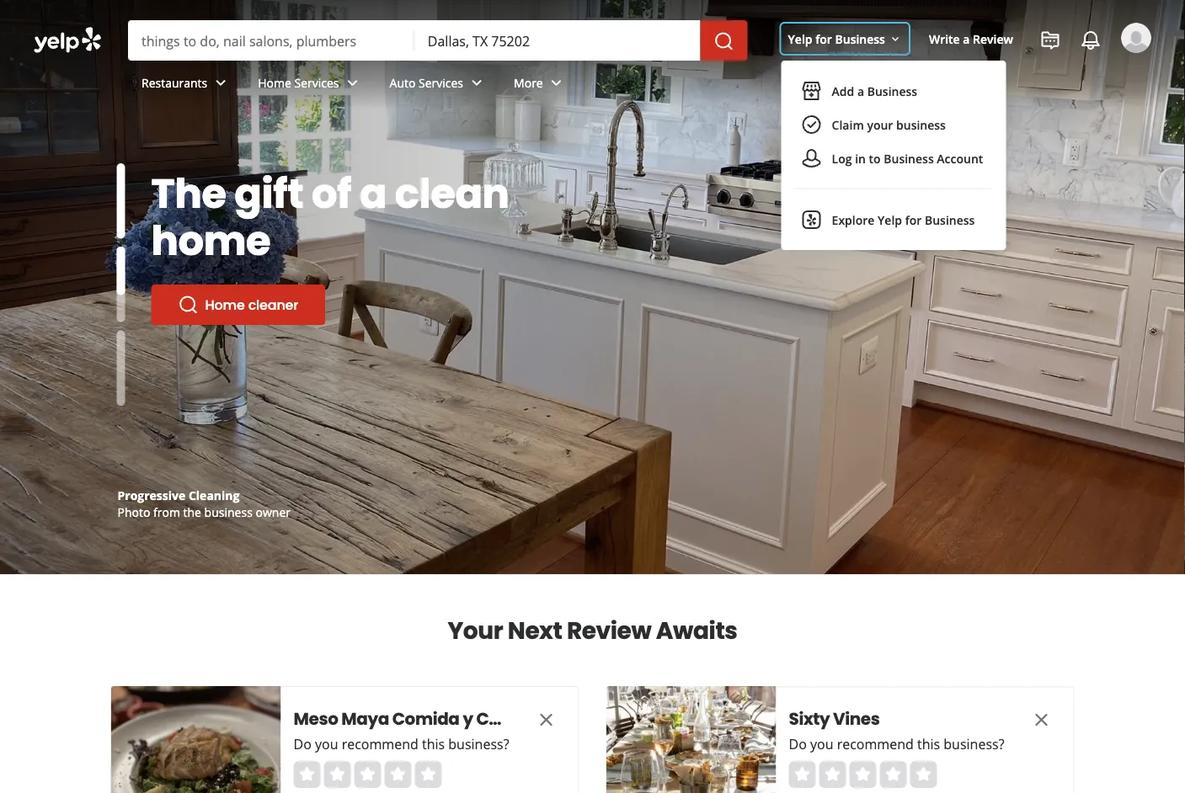 Task type: vqa. For each thing, say whether or not it's contained in the screenshot.
the Sixty Vines
yes



Task type: locate. For each thing, give the bounding box(es) containing it.
review right write
[[973, 31, 1013, 47]]

y
[[463, 707, 473, 731]]

yelp for business button
[[781, 24, 909, 54]]

1 this from the left
[[422, 735, 445, 753]]

of
[[312, 165, 351, 222]]

business
[[835, 31, 885, 47], [867, 83, 917, 99], [884, 150, 934, 166], [925, 212, 975, 228]]

1 horizontal spatial you
[[810, 735, 833, 753]]

0 horizontal spatial yelp
[[788, 31, 812, 47]]

0 horizontal spatial this
[[422, 735, 445, 753]]

do you recommend this business? for vines
[[789, 735, 1004, 753]]

explore banner section banner
[[0, 0, 1185, 574]]

1 vertical spatial home
[[205, 295, 245, 314]]

business? down sixty vines link
[[944, 735, 1004, 753]]

photo of sixty vines image
[[606, 686, 776, 793]]

home for home cleaner
[[205, 295, 245, 314]]

none field up home services
[[141, 31, 401, 50]]

progressive cleaning photo from the business owner
[[117, 487, 291, 520]]

1 horizontal spatial home
[[258, 75, 291, 91]]

this
[[422, 735, 445, 753], [917, 735, 940, 753]]

1 horizontal spatial for
[[905, 212, 922, 228]]

24 add biz v2 image
[[801, 81, 822, 101]]

1 horizontal spatial review
[[973, 31, 1013, 47]]

yelp for business
[[788, 31, 885, 47]]

you down 'meso'
[[315, 735, 338, 753]]

next
[[508, 614, 562, 647]]

business? down y
[[448, 735, 509, 753]]

add a business button
[[795, 74, 993, 108]]

2 horizontal spatial a
[[963, 31, 970, 47]]

24 chevron down v2 image left auto
[[342, 73, 363, 93]]

0 horizontal spatial home
[[205, 295, 245, 314]]

business inside button
[[896, 117, 946, 133]]

1 none field from the left
[[141, 31, 401, 50]]

for
[[815, 31, 832, 47], [905, 212, 922, 228]]

you
[[315, 735, 338, 753], [810, 735, 833, 753]]

do you recommend this business?
[[294, 735, 509, 753], [789, 735, 1004, 753]]

a right add
[[857, 83, 864, 99]]

2 do from the left
[[789, 735, 807, 753]]

1 services from the left
[[294, 75, 339, 91]]

1 horizontal spatial business
[[896, 117, 946, 133]]

dismiss card image
[[1031, 710, 1052, 730]]

do for meso maya comida y copas
[[294, 735, 311, 753]]

none field find
[[141, 31, 401, 50]]

None radio
[[294, 761, 320, 788], [324, 761, 351, 788], [354, 761, 381, 788], [384, 761, 411, 788], [415, 761, 442, 788], [819, 761, 846, 788], [849, 761, 876, 788], [910, 761, 937, 788], [294, 761, 320, 788], [324, 761, 351, 788], [354, 761, 381, 788], [384, 761, 411, 788], [415, 761, 442, 788], [819, 761, 846, 788], [849, 761, 876, 788], [910, 761, 937, 788]]

0 horizontal spatial business
[[204, 504, 253, 520]]

john s. image
[[1121, 23, 1151, 53]]

16 chevron down v2 image
[[889, 33, 902, 46]]

0 horizontal spatial a
[[360, 165, 387, 222]]

your
[[867, 117, 893, 133]]

log in to business account button
[[795, 142, 993, 175]]

2 you from the left
[[810, 735, 833, 753]]

business up claim your business button
[[867, 83, 917, 99]]

do down the 'sixty'
[[789, 735, 807, 753]]

vines
[[833, 707, 880, 731]]

1 horizontal spatial business?
[[944, 735, 1004, 753]]

select slide image left 24 search v2 image
[[117, 221, 125, 297]]

24 chevron down v2 image right more
[[546, 73, 567, 93]]

home
[[258, 75, 291, 91], [205, 295, 245, 314]]

1 horizontal spatial 24 chevron down v2 image
[[467, 73, 487, 93]]

awaits
[[656, 614, 737, 647]]

1 horizontal spatial do
[[789, 735, 807, 753]]

explore yelp for business button
[[795, 203, 993, 237]]

0 vertical spatial a
[[963, 31, 970, 47]]

None field
[[141, 31, 401, 50], [428, 31, 687, 50]]

search image
[[714, 31, 734, 51]]

recommend down the 'maya'
[[342, 735, 418, 753]]

0 horizontal spatial do
[[294, 735, 311, 753]]

0 horizontal spatial do you recommend this business?
[[294, 735, 509, 753]]

do you recommend this business? down sixty vines link
[[789, 735, 1004, 753]]

log in to business account
[[832, 150, 983, 166]]

24 chevron down v2 image inside the 'home services' link
[[342, 73, 363, 93]]

home services link
[[244, 61, 376, 109]]

review right next
[[567, 614, 651, 647]]

business down account
[[925, 212, 975, 228]]

1 horizontal spatial do you recommend this business?
[[789, 735, 1004, 753]]

24 chevron down v2 image right auto services
[[467, 73, 487, 93]]

yelp up the 24 add biz v2 icon
[[788, 31, 812, 47]]

rating element down vines
[[789, 761, 937, 788]]

0 vertical spatial yelp
[[788, 31, 812, 47]]

a inside button
[[857, 83, 864, 99]]

do for sixty vines
[[789, 735, 807, 753]]

None search field
[[0, 0, 1185, 250]]

auto
[[390, 75, 416, 91]]

select slide image
[[117, 163, 125, 239], [117, 221, 125, 297]]

this down comida in the bottom of the page
[[422, 735, 445, 753]]

24 chevron down v2 image
[[342, 73, 363, 93], [546, 73, 567, 93]]

2 do you recommend this business? from the left
[[789, 735, 1004, 753]]

business up log in to business account
[[896, 117, 946, 133]]

auto services
[[390, 75, 463, 91]]

2 vertical spatial a
[[360, 165, 387, 222]]

1 do you recommend this business? from the left
[[294, 735, 509, 753]]

rating element down the 'maya'
[[294, 761, 442, 788]]

business?
[[448, 735, 509, 753], [944, 735, 1004, 753]]

do you recommend this business? down meso maya comida y copas
[[294, 735, 509, 753]]

1 select slide image from the top
[[117, 163, 125, 239]]

for up the 24 add biz v2 icon
[[815, 31, 832, 47]]

1 vertical spatial review
[[567, 614, 651, 647]]

2 24 chevron down v2 image from the left
[[467, 73, 487, 93]]

services right auto
[[419, 75, 463, 91]]

1 rating element from the left
[[294, 761, 442, 788]]

review inside write a review link
[[973, 31, 1013, 47]]

1 business? from the left
[[448, 735, 509, 753]]

services down find field
[[294, 75, 339, 91]]

24 chevron down v2 image
[[211, 73, 231, 93], [467, 73, 487, 93]]

1 horizontal spatial none field
[[428, 31, 687, 50]]

(no rating) image
[[294, 761, 442, 788], [789, 761, 937, 788]]

review for a
[[973, 31, 1013, 47]]

for inside button
[[815, 31, 832, 47]]

24 chevron down v2 image inside restaurants link
[[211, 73, 231, 93]]

2 services from the left
[[419, 75, 463, 91]]

business? for meso maya comida y copas
[[448, 735, 509, 753]]

business right to
[[884, 150, 934, 166]]

1 horizontal spatial 24 chevron down v2 image
[[546, 73, 567, 93]]

0 vertical spatial for
[[815, 31, 832, 47]]

you down sixty vines
[[810, 735, 833, 753]]

1 vertical spatial for
[[905, 212, 922, 228]]

yelp
[[788, 31, 812, 47], [878, 212, 902, 228]]

a right of
[[360, 165, 387, 222]]

0 horizontal spatial 24 chevron down v2 image
[[211, 73, 231, 93]]

home right 24 search v2 image
[[205, 295, 245, 314]]

auto services link
[[376, 61, 500, 109]]

business inside 'add a business' button
[[867, 83, 917, 99]]

1 vertical spatial yelp
[[878, 212, 902, 228]]

1 do from the left
[[294, 735, 311, 753]]

a
[[963, 31, 970, 47], [857, 83, 864, 99], [360, 165, 387, 222]]

rating element
[[294, 761, 442, 788], [789, 761, 937, 788]]

meso maya comida y copas
[[294, 707, 530, 731]]

1 vertical spatial business
[[204, 504, 253, 520]]

home inside business categories element
[[258, 75, 291, 91]]

0 vertical spatial home
[[258, 75, 291, 91]]

account
[[937, 150, 983, 166]]

1 horizontal spatial rating element
[[789, 761, 937, 788]]

24 chevron down v2 image inside more link
[[546, 73, 567, 93]]

2 business? from the left
[[944, 735, 1004, 753]]

1 horizontal spatial recommend
[[837, 735, 914, 753]]

2 24 chevron down v2 image from the left
[[546, 73, 567, 93]]

(no rating) image down vines
[[789, 761, 937, 788]]

rating element for maya
[[294, 761, 442, 788]]

home cleaner link
[[151, 285, 325, 325]]

1 horizontal spatial yelp
[[878, 212, 902, 228]]

0 horizontal spatial 24 chevron down v2 image
[[342, 73, 363, 93]]

0 horizontal spatial for
[[815, 31, 832, 47]]

home cleaner
[[205, 295, 298, 314]]

sixty vines
[[789, 707, 880, 731]]

this for maya
[[422, 735, 445, 753]]

this down sixty vines link
[[917, 735, 940, 753]]

24 chevron down v2 image inside auto services link
[[467, 73, 487, 93]]

do down 'meso'
[[294, 735, 311, 753]]

do you recommend this business? for maya
[[294, 735, 509, 753]]

restaurants link
[[128, 61, 244, 109]]

2 (no rating) image from the left
[[789, 761, 937, 788]]

1 you from the left
[[315, 735, 338, 753]]

user actions element
[[775, 21, 1175, 250]]

a right write
[[963, 31, 970, 47]]

yelp right explore
[[878, 212, 902, 228]]

select slide image left the
[[117, 163, 125, 239]]

clean
[[395, 165, 509, 222]]

none field near
[[428, 31, 687, 50]]

1 recommend from the left
[[342, 735, 418, 753]]

business left 16 chevron down v2 icon
[[835, 31, 885, 47]]

do
[[294, 735, 311, 753], [789, 735, 807, 753]]

rating element for vines
[[789, 761, 937, 788]]

for right explore
[[905, 212, 922, 228]]

24 friends v2 image
[[801, 148, 822, 168]]

dismiss card image
[[536, 710, 556, 730]]

0 horizontal spatial none field
[[141, 31, 401, 50]]

1 horizontal spatial services
[[419, 75, 463, 91]]

1 horizontal spatial (no rating) image
[[789, 761, 937, 788]]

2 this from the left
[[917, 735, 940, 753]]

None radio
[[789, 761, 816, 788], [880, 761, 907, 788], [789, 761, 816, 788], [880, 761, 907, 788]]

to
[[869, 150, 881, 166]]

cleaning
[[189, 487, 240, 503]]

0 horizontal spatial business?
[[448, 735, 509, 753]]

1 24 chevron down v2 image from the left
[[342, 73, 363, 93]]

services
[[294, 75, 339, 91], [419, 75, 463, 91]]

sixty vines link
[[789, 707, 999, 731]]

0 horizontal spatial you
[[315, 735, 338, 753]]

2 rating element from the left
[[789, 761, 937, 788]]

home down find field
[[258, 75, 291, 91]]

review
[[973, 31, 1013, 47], [567, 614, 651, 647]]

business down cleaning
[[204, 504, 253, 520]]

Find text field
[[141, 31, 401, 50]]

1 24 chevron down v2 image from the left
[[211, 73, 231, 93]]

home for home services
[[258, 75, 291, 91]]

home services
[[258, 75, 339, 91]]

24 chevron down v2 image right "restaurants" at left top
[[211, 73, 231, 93]]

2 select slide image from the top
[[117, 221, 125, 297]]

2 recommend from the left
[[837, 735, 914, 753]]

none field up more link
[[428, 31, 687, 50]]

business inside explore yelp for business button
[[925, 212, 975, 228]]

0 horizontal spatial services
[[294, 75, 339, 91]]

recommend
[[342, 735, 418, 753], [837, 735, 914, 753]]

photo of meso maya comida y copas image
[[111, 686, 281, 793]]

business? for sixty vines
[[944, 735, 1004, 753]]

home
[[151, 212, 271, 269]]

0 horizontal spatial review
[[567, 614, 651, 647]]

0 horizontal spatial rating element
[[294, 761, 442, 788]]

1 (no rating) image from the left
[[294, 761, 442, 788]]

recommend down sixty vines link
[[837, 735, 914, 753]]

(no rating) image down the 'maya'
[[294, 761, 442, 788]]

1 horizontal spatial this
[[917, 735, 940, 753]]

1 vertical spatial a
[[857, 83, 864, 99]]

2 none field from the left
[[428, 31, 687, 50]]

0 horizontal spatial recommend
[[342, 735, 418, 753]]

0 horizontal spatial (no rating) image
[[294, 761, 442, 788]]

None search field
[[128, 20, 751, 61]]

24 yelp for biz v2 image
[[801, 210, 822, 230]]

0 vertical spatial review
[[973, 31, 1013, 47]]

1 horizontal spatial a
[[857, 83, 864, 99]]

review for next
[[567, 614, 651, 647]]

Near text field
[[428, 31, 687, 50]]

more
[[514, 75, 543, 91]]

claim your business button
[[795, 108, 993, 142]]

24 chevron down v2 image for home services
[[342, 73, 363, 93]]

business
[[896, 117, 946, 133], [204, 504, 253, 520]]

services for home services
[[294, 75, 339, 91]]

0 vertical spatial business
[[896, 117, 946, 133]]



Task type: describe. For each thing, give the bounding box(es) containing it.
none search field containing yelp for business
[[0, 0, 1185, 250]]

explore yelp for business
[[832, 212, 975, 228]]

gift
[[234, 165, 303, 222]]

business inside progressive cleaning photo from the business owner
[[204, 504, 253, 520]]

for inside button
[[905, 212, 922, 228]]

services for auto services
[[419, 75, 463, 91]]

copas
[[476, 707, 530, 731]]

you for sixty
[[810, 735, 833, 753]]

24 chevron down v2 image for more
[[546, 73, 567, 93]]

progressive
[[117, 487, 186, 503]]

in
[[855, 150, 866, 166]]

log
[[832, 150, 852, 166]]

add a business
[[832, 83, 917, 99]]

24 chevron down v2 image for restaurants
[[211, 73, 231, 93]]

meso
[[294, 707, 338, 731]]

photo
[[117, 504, 150, 520]]

you for meso
[[315, 735, 338, 753]]

claim
[[832, 117, 864, 133]]

the
[[183, 504, 201, 520]]

add
[[832, 83, 854, 99]]

a for add
[[857, 83, 864, 99]]

progressive cleaning link
[[117, 487, 240, 503]]

(no rating) image for vines
[[789, 761, 937, 788]]

none search field inside 'explore banner section' banner
[[128, 20, 751, 61]]

the
[[151, 165, 226, 222]]

yelp inside button
[[878, 212, 902, 228]]

from
[[153, 504, 180, 520]]

comida
[[392, 707, 459, 731]]

business categories element
[[128, 61, 1151, 109]]

more link
[[500, 61, 580, 109]]

business inside log in to business account 'button'
[[884, 150, 934, 166]]

meso maya comida y copas link
[[294, 707, 530, 731]]

recommend for maya
[[342, 735, 418, 753]]

write
[[929, 31, 960, 47]]

cleaner
[[248, 295, 298, 314]]

the gift of a clean home
[[151, 165, 509, 269]]

explore
[[832, 212, 875, 228]]

restaurants
[[141, 75, 207, 91]]

notifications image
[[1081, 30, 1101, 51]]

a for write
[[963, 31, 970, 47]]

yelp inside button
[[788, 31, 812, 47]]

write a review link
[[922, 24, 1020, 54]]

a inside the gift of a clean home
[[360, 165, 387, 222]]

24 claim v2 image
[[801, 115, 822, 135]]

owner
[[256, 504, 291, 520]]

(no rating) image for maya
[[294, 761, 442, 788]]

projects image
[[1040, 30, 1060, 51]]

sixty
[[789, 707, 830, 731]]

recommend for vines
[[837, 735, 914, 753]]

write a review
[[929, 31, 1013, 47]]

24 chevron down v2 image for auto services
[[467, 73, 487, 93]]

maya
[[341, 707, 389, 731]]

business inside the yelp for business button
[[835, 31, 885, 47]]

this for vines
[[917, 735, 940, 753]]

24 search v2 image
[[178, 295, 198, 315]]

your next review awaits
[[448, 614, 737, 647]]

your
[[448, 614, 503, 647]]

claim your business
[[832, 117, 946, 133]]



